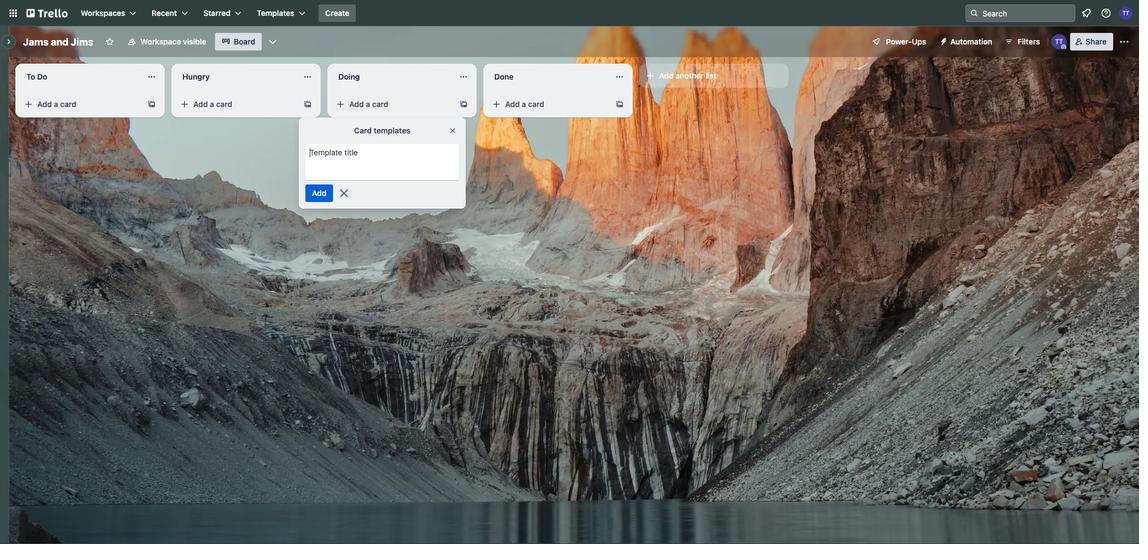 Task type: vqa. For each thing, say whether or not it's contained in the screenshot.
Card
yes



Task type: locate. For each thing, give the bounding box(es) containing it.
4 card from the left
[[528, 100, 544, 109]]

this member is an admin of this board. image
[[1061, 44, 1066, 49]]

3 card from the left
[[372, 100, 388, 109]]

card templates
[[354, 126, 410, 135]]

doing
[[338, 72, 360, 81]]

card for hungry
[[216, 100, 232, 109]]

terry turtle (terryturtle) image
[[1052, 34, 1067, 49]]

terry turtle (terryturtle) image
[[1119, 7, 1132, 20]]

1 horizontal spatial create from template… image
[[303, 100, 312, 109]]

add for to do
[[37, 100, 52, 109]]

add a card button
[[20, 96, 143, 113], [176, 96, 299, 113], [332, 96, 455, 113], [488, 96, 611, 113]]

a down to do text box
[[54, 100, 58, 109]]

3 a from the left
[[366, 100, 370, 109]]

add a card button down done text field
[[488, 96, 611, 113]]

power-
[[886, 37, 912, 46]]

add a card for hungry
[[193, 100, 232, 109]]

add a card down do
[[37, 100, 76, 109]]

jims
[[71, 36, 93, 48]]

a for doing
[[366, 100, 370, 109]]

and
[[51, 36, 68, 48]]

1 a from the left
[[54, 100, 58, 109]]

workspaces
[[81, 9, 125, 18]]

card
[[60, 100, 76, 109], [216, 100, 232, 109], [372, 100, 388, 109], [528, 100, 544, 109]]

Doing text field
[[332, 68, 453, 86]]

workspace visible button
[[121, 33, 213, 51]]

templates
[[374, 126, 410, 135]]

add
[[659, 71, 674, 80], [37, 100, 52, 109], [193, 100, 208, 109], [349, 100, 364, 109], [505, 100, 520, 109], [312, 189, 326, 198]]

workspaces button
[[74, 4, 143, 22]]

add a card down 'done'
[[505, 100, 544, 109]]

4 add a card button from the left
[[488, 96, 611, 113]]

1 add a card button from the left
[[20, 96, 143, 113]]

add another list button
[[639, 64, 789, 88]]

add a card for doing
[[349, 100, 388, 109]]

3 add a card from the left
[[349, 100, 388, 109]]

add a card down hungry
[[193, 100, 232, 109]]

visible
[[183, 37, 206, 46]]

automation
[[950, 37, 992, 46]]

starred button
[[197, 4, 248, 22]]

add a card button up templates
[[332, 96, 455, 113]]

add a card button down to do text box
[[20, 96, 143, 113]]

board link
[[215, 33, 262, 51]]

create from template… image for doing
[[459, 100, 468, 109]]

workspace visible
[[141, 37, 206, 46]]

add for doing
[[349, 100, 364, 109]]

3 add a card button from the left
[[332, 96, 455, 113]]

1 add a card from the left
[[37, 100, 76, 109]]

card down done text field
[[528, 100, 544, 109]]

2 a from the left
[[210, 100, 214, 109]]

add a card button for hungry
[[176, 96, 299, 113]]

2 horizontal spatial create from template… image
[[459, 100, 468, 109]]

a
[[54, 100, 58, 109], [210, 100, 214, 109], [366, 100, 370, 109], [522, 100, 526, 109]]

card for to do
[[60, 100, 76, 109]]

a up 'card'
[[366, 100, 370, 109]]

card
[[354, 126, 372, 135]]

create from template… image
[[147, 100, 156, 109], [303, 100, 312, 109], [459, 100, 468, 109]]

add a card for done
[[505, 100, 544, 109]]

2 card from the left
[[216, 100, 232, 109]]

filters button
[[1001, 33, 1043, 51]]

card up card templates
[[372, 100, 388, 109]]

add another list
[[659, 71, 717, 80]]

2 create from template… image from the left
[[303, 100, 312, 109]]

add a card button down hungry text box
[[176, 96, 299, 113]]

add a card
[[37, 100, 76, 109], [193, 100, 232, 109], [349, 100, 388, 109], [505, 100, 544, 109]]

Hungry text field
[[176, 68, 297, 86]]

1 card from the left
[[60, 100, 76, 109]]

Search field
[[979, 5, 1075, 21]]

3 create from template… image from the left
[[459, 100, 468, 109]]

4 add a card from the left
[[505, 100, 544, 109]]

1 create from template… image from the left
[[147, 100, 156, 109]]

card down to do text box
[[60, 100, 76, 109]]

add button
[[305, 185, 333, 202]]

0 horizontal spatial create from template… image
[[147, 100, 156, 109]]

2 add a card button from the left
[[176, 96, 299, 113]]

list
[[706, 71, 717, 80]]

add a card button for done
[[488, 96, 611, 113]]

a down done text field
[[522, 100, 526, 109]]

a down hungry text box
[[210, 100, 214, 109]]

back to home image
[[26, 4, 68, 22]]

sm image
[[935, 33, 950, 48]]

card down hungry text box
[[216, 100, 232, 109]]

ups
[[912, 37, 926, 46]]

card for doing
[[372, 100, 388, 109]]

add for hungry
[[193, 100, 208, 109]]

2 add a card from the left
[[193, 100, 232, 109]]

to do
[[26, 72, 47, 81]]

add a card up 'card'
[[349, 100, 388, 109]]

to
[[26, 72, 35, 81]]

4 a from the left
[[522, 100, 526, 109]]

share
[[1086, 37, 1107, 46]]

search image
[[970, 9, 979, 18]]

create
[[325, 9, 349, 18]]

a for hungry
[[210, 100, 214, 109]]



Task type: describe. For each thing, give the bounding box(es) containing it.
done
[[494, 72, 514, 81]]

a for done
[[522, 100, 526, 109]]

workspace
[[141, 37, 181, 46]]

Board name text field
[[18, 33, 99, 51]]

add inside "button"
[[312, 189, 326, 198]]

another
[[676, 71, 704, 80]]

templates
[[257, 9, 294, 18]]

add inside button
[[659, 71, 674, 80]]

switch to… image
[[8, 8, 19, 19]]

templates button
[[250, 4, 312, 22]]

a for to do
[[54, 100, 58, 109]]

show menu image
[[1119, 36, 1130, 47]]

board
[[234, 37, 255, 46]]

add a card button for to do
[[20, 96, 143, 113]]

To Do text field
[[20, 68, 141, 86]]

star or unstar board image
[[105, 37, 114, 46]]

create from template… image
[[615, 100, 624, 109]]

recent
[[152, 9, 177, 18]]

filters
[[1018, 37, 1040, 46]]

starred
[[203, 9, 231, 18]]

0 notifications image
[[1080, 7, 1093, 20]]

share button
[[1070, 33, 1113, 51]]

power-ups
[[886, 37, 926, 46]]

Template title text field
[[310, 147, 455, 177]]

close popover image
[[448, 126, 457, 135]]

card for done
[[528, 100, 544, 109]]

do
[[37, 72, 47, 81]]

jams and jims
[[23, 36, 93, 48]]

add a card for to do
[[37, 100, 76, 109]]

automation button
[[935, 33, 999, 51]]

add a card button for doing
[[332, 96, 455, 113]]

create from template… image for to do
[[147, 100, 156, 109]]

primary element
[[0, 0, 1139, 26]]

jams
[[23, 36, 49, 48]]

add for done
[[505, 100, 520, 109]]

hungry
[[182, 72, 210, 81]]

recent button
[[145, 4, 195, 22]]

create from template… image for hungry
[[303, 100, 312, 109]]

Done text field
[[488, 68, 609, 86]]

power-ups button
[[864, 33, 933, 51]]

open information menu image
[[1101, 8, 1112, 19]]

customize views image
[[267, 36, 278, 47]]

create button
[[319, 4, 356, 22]]



